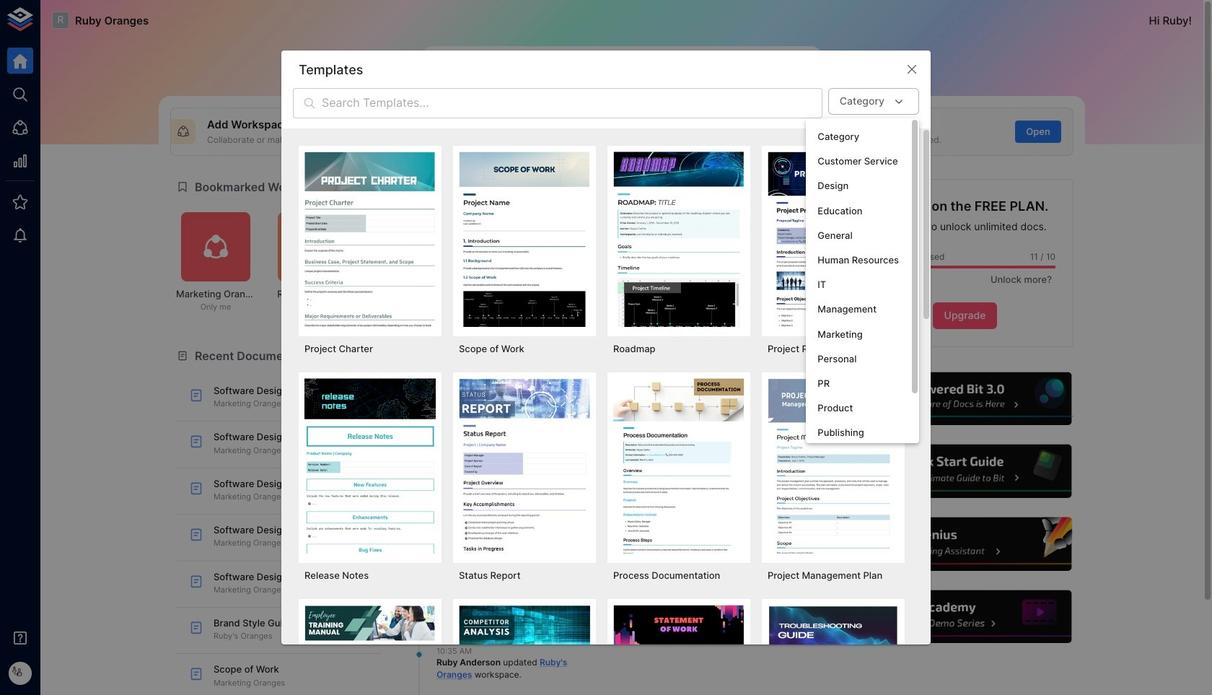 Task type: locate. For each thing, give the bounding box(es) containing it.
dialog
[[282, 51, 931, 695]]

release notes image
[[305, 379, 436, 554]]

project charter image
[[305, 152, 436, 327]]

statement of work image
[[614, 605, 745, 695]]

employee training manual image
[[305, 605, 436, 695]]

project proposal image
[[768, 152, 900, 327]]

troubleshooting guide image
[[768, 605, 900, 695]]

project management plan image
[[768, 379, 900, 554]]

3 help image from the top
[[857, 516, 1074, 573]]

help image
[[857, 370, 1074, 428], [857, 443, 1074, 500], [857, 516, 1074, 573], [857, 588, 1074, 646]]

scope of work image
[[459, 152, 591, 327]]

roadmap image
[[614, 152, 745, 327]]

Search Templates... text field
[[322, 88, 823, 119]]



Task type: vqa. For each thing, say whether or not it's contained in the screenshot.
Ruby Anderson icon
no



Task type: describe. For each thing, give the bounding box(es) containing it.
4 help image from the top
[[857, 588, 1074, 646]]

status report image
[[459, 379, 591, 554]]

competitor research report image
[[459, 605, 591, 695]]

process documentation image
[[614, 379, 745, 554]]

1 help image from the top
[[857, 370, 1074, 428]]

2 help image from the top
[[857, 443, 1074, 500]]



